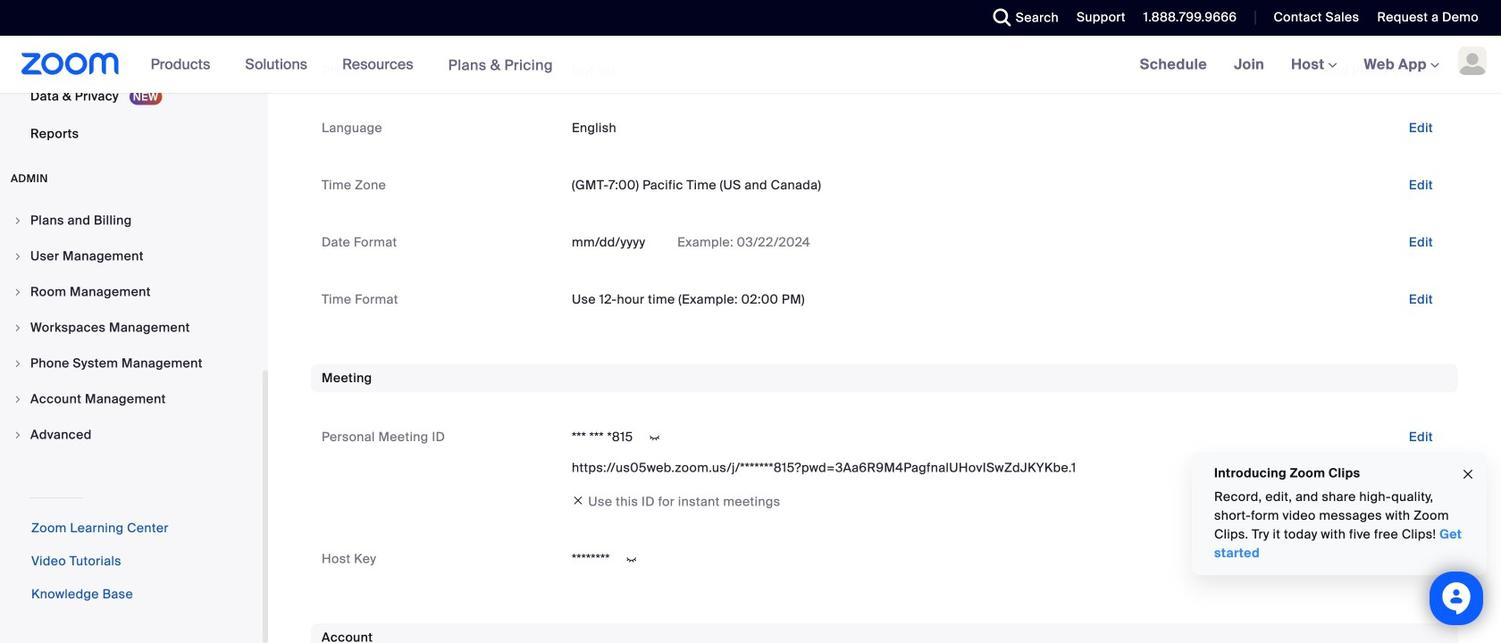 Task type: vqa. For each thing, say whether or not it's contained in the screenshot.
product information navigation
yes



Task type: describe. For each thing, give the bounding box(es) containing it.
admin menu menu
[[0, 204, 263, 454]]

1 menu item from the top
[[0, 204, 263, 238]]

3 menu item from the top
[[0, 275, 263, 309]]

2 right image from the top
[[13, 287, 23, 298]]

profile picture image
[[1459, 46, 1488, 75]]

4 menu item from the top
[[0, 311, 263, 345]]

1 right image from the top
[[13, 215, 23, 226]]

5 menu item from the top
[[0, 347, 263, 381]]

show personal meeting id image
[[641, 430, 669, 446]]

7 menu item from the top
[[0, 418, 263, 452]]

show host key image
[[618, 552, 646, 568]]

1 right image from the top
[[13, 251, 23, 262]]



Task type: locate. For each thing, give the bounding box(es) containing it.
2 menu item from the top
[[0, 240, 263, 274]]

zoom logo image
[[21, 53, 119, 75]]

0 vertical spatial right image
[[13, 215, 23, 226]]

close image
[[1462, 465, 1476, 485]]

3 right image from the top
[[13, 323, 23, 333]]

personal menu menu
[[0, 0, 263, 154]]

right image
[[13, 215, 23, 226], [13, 287, 23, 298], [13, 323, 23, 333]]

meetings navigation
[[1127, 36, 1502, 94]]

product information navigation
[[137, 36, 567, 94]]

1 vertical spatial right image
[[13, 287, 23, 298]]

3 right image from the top
[[13, 394, 23, 405]]

menu item
[[0, 204, 263, 238], [0, 240, 263, 274], [0, 275, 263, 309], [0, 311, 263, 345], [0, 347, 263, 381], [0, 383, 263, 417], [0, 418, 263, 452]]

6 menu item from the top
[[0, 383, 263, 417]]

right image
[[13, 251, 23, 262], [13, 358, 23, 369], [13, 394, 23, 405], [13, 430, 23, 441]]

2 right image from the top
[[13, 358, 23, 369]]

banner
[[0, 36, 1502, 94]]

2 vertical spatial right image
[[13, 323, 23, 333]]

4 right image from the top
[[13, 430, 23, 441]]



